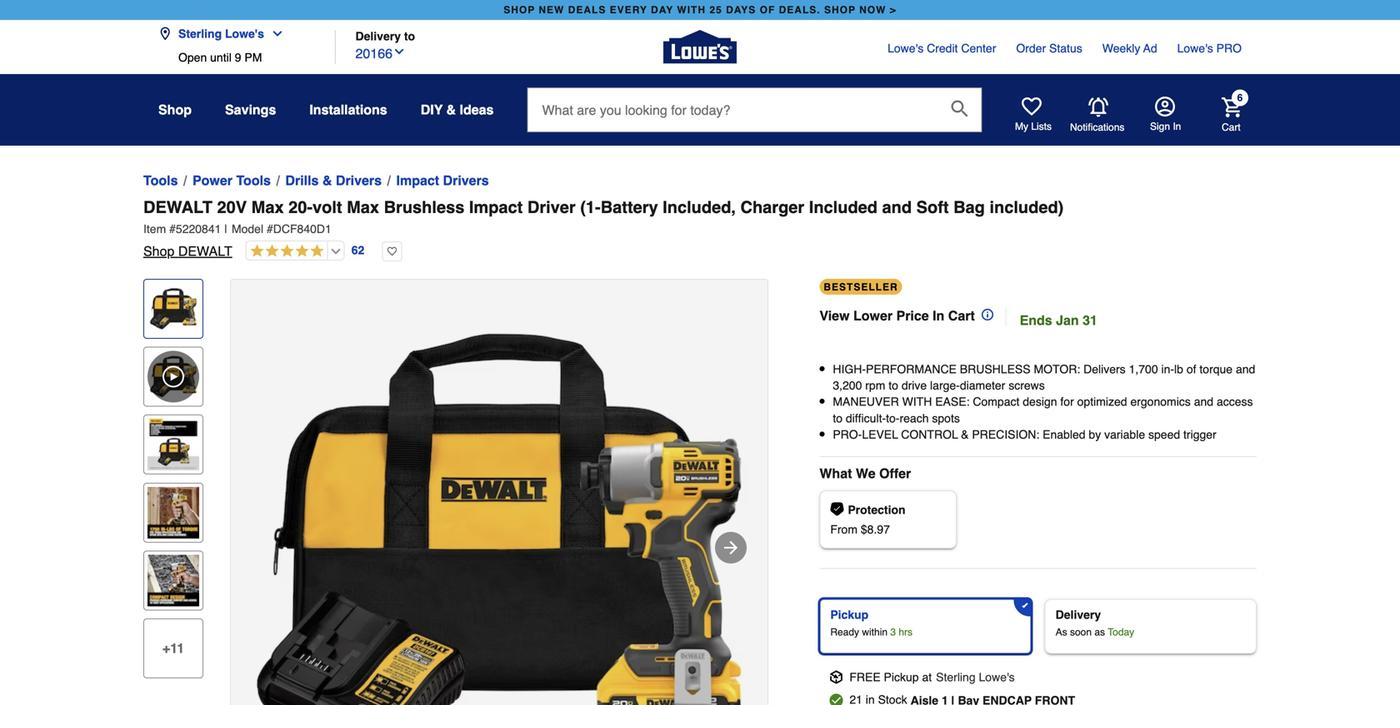 Task type: locate. For each thing, give the bounding box(es) containing it.
0 horizontal spatial sterling
[[178, 27, 222, 40]]

item number 5 2 2 0 8 4 1 and model number d c f 8 4 0 d 1 element
[[143, 221, 1257, 238]]

large-
[[930, 379, 960, 393]]

shop new deals every day with 25 days of deals. shop now >
[[504, 4, 897, 16]]

1 vertical spatial delivery
[[1056, 609, 1101, 622]]

0 vertical spatial with
[[677, 4, 706, 16]]

0 vertical spatial sterling
[[178, 27, 222, 40]]

2 vertical spatial and
[[1194, 396, 1214, 409]]

to-
[[886, 412, 900, 425]]

level
[[862, 428, 898, 442]]

lowe's credit center link
[[888, 40, 996, 57]]

power
[[193, 173, 233, 188]]

impact inside dewalt 20v max 20-volt max brushless impact driver (1-battery included, charger included and soft bag included) item # 5220841 | model # dcf840d1
[[469, 198, 523, 217]]

20-
[[289, 198, 313, 217]]

| right info image
[[1003, 304, 1010, 333]]

dewalt  #dcf840d1 - thumbnail3 image
[[148, 487, 199, 539]]

1 vertical spatial |
[[1003, 304, 1010, 333]]

2 vertical spatial to
[[833, 412, 843, 425]]

2 vertical spatial &
[[961, 428, 969, 442]]

0 vertical spatial cart
[[1222, 121, 1241, 133]]

& right drills
[[322, 173, 332, 188]]

protection
[[848, 504, 906, 517]]

and inside dewalt 20v max 20-volt max brushless impact driver (1-battery included, charger included and soft bag included) item # 5220841 | model # dcf840d1
[[882, 198, 912, 217]]

shop left now
[[824, 4, 856, 16]]

search image
[[951, 100, 968, 117]]

soft
[[917, 198, 949, 217]]

# right item
[[169, 223, 176, 236]]

1 horizontal spatial &
[[446, 102, 456, 118]]

view lower price in cart
[[820, 308, 975, 324]]

pickup
[[830, 609, 869, 622], [884, 671, 919, 685]]

|
[[224, 223, 228, 236], [1003, 304, 1010, 333]]

ad
[[1143, 42, 1157, 55]]

#
[[169, 223, 176, 236], [267, 223, 273, 236]]

6
[[1237, 92, 1243, 104]]

location image
[[158, 27, 172, 40]]

0 horizontal spatial max
[[251, 198, 284, 217]]

| left model
[[224, 223, 228, 236]]

within
[[862, 627, 888, 639]]

(1-
[[580, 198, 601, 217]]

2 tools from the left
[[236, 173, 271, 188]]

1 horizontal spatial drivers
[[443, 173, 489, 188]]

dewalt down 5220841
[[178, 244, 232, 259]]

2 # from the left
[[267, 223, 273, 236]]

1 vertical spatial with
[[902, 396, 932, 409]]

tools up item
[[143, 173, 178, 188]]

impact
[[396, 173, 439, 188], [469, 198, 523, 217]]

1 vertical spatial chevron down image
[[393, 45, 406, 58]]

tools link
[[143, 171, 178, 191]]

shop
[[504, 4, 535, 16], [824, 4, 856, 16]]

1 vertical spatial shop
[[143, 244, 175, 259]]

2 drivers from the left
[[443, 173, 489, 188]]

& down ease:
[[961, 428, 969, 442]]

and right torque
[[1236, 363, 1256, 376]]

1 horizontal spatial and
[[1194, 396, 1214, 409]]

option group
[[813, 593, 1264, 661]]

0 horizontal spatial &
[[322, 173, 332, 188]]

None search field
[[527, 88, 982, 146]]

lowe's left credit
[[888, 42, 924, 55]]

free pickup at sterling lowe's
[[850, 671, 1015, 685]]

at
[[922, 671, 932, 685]]

0 horizontal spatial #
[[169, 223, 176, 236]]

1 vertical spatial in
[[933, 308, 945, 324]]

# right model
[[267, 223, 273, 236]]

1 horizontal spatial shop
[[824, 4, 856, 16]]

1 horizontal spatial max
[[347, 198, 379, 217]]

credit
[[927, 42, 958, 55]]

1 vertical spatial sterling
[[936, 671, 976, 685]]

shop button
[[158, 95, 192, 125]]

in inside button
[[1173, 121, 1181, 133]]

& inside button
[[446, 102, 456, 118]]

dewalt
[[143, 198, 213, 217], [178, 244, 232, 259]]

1 horizontal spatial in
[[1173, 121, 1181, 133]]

shop down open
[[158, 102, 192, 118]]

included,
[[663, 198, 736, 217]]

chevron down image inside the 20166 button
[[393, 45, 406, 58]]

lowe's left pro
[[1177, 42, 1213, 55]]

dewalt  #dcf840d1 image
[[231, 280, 768, 706]]

1 horizontal spatial tools
[[236, 173, 271, 188]]

we
[[856, 466, 876, 482]]

2 horizontal spatial to
[[889, 379, 898, 393]]

lowe's
[[225, 27, 264, 40], [888, 42, 924, 55], [1177, 42, 1213, 55], [979, 671, 1015, 685]]

pickup left at
[[884, 671, 919, 685]]

0 vertical spatial &
[[446, 102, 456, 118]]

0 horizontal spatial shop
[[504, 4, 535, 16]]

reach
[[900, 412, 929, 425]]

what we offer
[[820, 466, 911, 482]]

drivers inside "link"
[[443, 173, 489, 188]]

with left 25
[[677, 4, 706, 16]]

lowe's home improvement notification center image
[[1089, 97, 1109, 117]]

with down the drive
[[902, 396, 932, 409]]

every
[[610, 4, 647, 16]]

status
[[1049, 42, 1083, 55]]

0 horizontal spatial pickup
[[830, 609, 869, 622]]

impact up brushless at the left top of page
[[396, 173, 439, 188]]

in right sign
[[1173, 121, 1181, 133]]

savings button
[[225, 95, 276, 125]]

cart down lowe's home improvement cart icon
[[1222, 121, 1241, 133]]

0 horizontal spatial |
[[224, 223, 228, 236]]

ends
[[1020, 313, 1052, 328]]

installations button
[[310, 95, 387, 125]]

max up model
[[251, 198, 284, 217]]

pickup up ready
[[830, 609, 869, 622]]

drive
[[902, 379, 927, 393]]

dewalt  #dcf840d1 - thumbnail4 image
[[148, 555, 199, 607]]

chevron down image
[[264, 27, 284, 40], [393, 45, 406, 58]]

1 horizontal spatial to
[[833, 412, 843, 425]]

and left soft
[[882, 198, 912, 217]]

diy & ideas button
[[421, 95, 494, 125]]

lowe's inside lowe's credit center link
[[888, 42, 924, 55]]

1 horizontal spatial with
[[902, 396, 932, 409]]

delivery for to
[[355, 30, 401, 43]]

sterling up open
[[178, 27, 222, 40]]

for
[[1061, 396, 1074, 409]]

included)
[[990, 198, 1064, 217]]

tools up 20v
[[236, 173, 271, 188]]

0 vertical spatial in
[[1173, 121, 1181, 133]]

shop new deals every day with 25 days of deals. shop now > link
[[500, 0, 900, 20]]

2 horizontal spatial and
[[1236, 363, 1256, 376]]

in right the price
[[933, 308, 945, 324]]

0 vertical spatial shop
[[158, 102, 192, 118]]

0 vertical spatial delivery
[[355, 30, 401, 43]]

1 vertical spatial &
[[322, 173, 332, 188]]

chevron down image inside sterling lowe's button
[[264, 27, 284, 40]]

check circle filled image
[[830, 695, 843, 706]]

2 horizontal spatial &
[[961, 428, 969, 442]]

0 horizontal spatial in
[[933, 308, 945, 324]]

0 horizontal spatial delivery
[[355, 30, 401, 43]]

3
[[891, 627, 896, 639]]

volt
[[313, 198, 342, 217]]

1 horizontal spatial |
[[1003, 304, 1010, 333]]

dewalt 20v max 20-volt max brushless impact driver (1-battery included, charger included and soft bag included) item # 5220841 | model # dcf840d1
[[143, 198, 1064, 236]]

savings
[[225, 102, 276, 118]]

delivery up the 'soon'
[[1056, 609, 1101, 622]]

ergonomics
[[1131, 396, 1191, 409]]

0 vertical spatial dewalt
[[143, 198, 213, 217]]

lists
[[1031, 121, 1052, 133]]

to
[[404, 30, 415, 43], [889, 379, 898, 393], [833, 412, 843, 425]]

cart right the price
[[948, 308, 975, 324]]

weekly
[[1103, 42, 1141, 55]]

0 horizontal spatial tools
[[143, 173, 178, 188]]

dewalt up 5220841
[[143, 198, 213, 217]]

1 shop from the left
[[504, 4, 535, 16]]

free
[[850, 671, 881, 685]]

0 vertical spatial pickup
[[830, 609, 869, 622]]

1 horizontal spatial impact
[[469, 198, 523, 217]]

1 horizontal spatial #
[[267, 223, 273, 236]]

hrs
[[899, 627, 913, 639]]

0 horizontal spatial and
[[882, 198, 912, 217]]

drills & drivers
[[285, 173, 382, 188]]

shop down item
[[143, 244, 175, 259]]

&
[[446, 102, 456, 118], [322, 173, 332, 188], [961, 428, 969, 442]]

now
[[859, 4, 886, 16]]

0 vertical spatial |
[[224, 223, 228, 236]]

with inside the high-performance brushless motor: delivers 1,700 in-lb of torque and 3,200 rpm to drive large-diameter screws maneuver with ease: compact design for optimized ergonomics and access to difficult-to-reach spots pro-level control & precision: enabled by variable speed trigger
[[902, 396, 932, 409]]

shop left new at the left top of page
[[504, 4, 535, 16]]

2 shop from the left
[[824, 4, 856, 16]]

0 vertical spatial impact
[[396, 173, 439, 188]]

shop
[[158, 102, 192, 118], [143, 244, 175, 259]]

& for diy
[[446, 102, 456, 118]]

lowe's up 9
[[225, 27, 264, 40]]

and left "access" at the bottom right of the page
[[1194, 396, 1214, 409]]

1 vertical spatial and
[[1236, 363, 1256, 376]]

1 vertical spatial cart
[[948, 308, 975, 324]]

delivery
[[355, 30, 401, 43], [1056, 609, 1101, 622]]

design
[[1023, 396, 1057, 409]]

0 horizontal spatial impact
[[396, 173, 439, 188]]

new
[[539, 4, 565, 16]]

62
[[352, 244, 364, 257]]

impact drivers
[[396, 173, 489, 188]]

offer
[[879, 466, 911, 482]]

max right volt at top
[[347, 198, 379, 217]]

drivers up volt at top
[[336, 173, 382, 188]]

bag
[[954, 198, 985, 217]]

1 horizontal spatial chevron down image
[[393, 45, 406, 58]]

delivery inside delivery as soon as today
[[1056, 609, 1101, 622]]

today
[[1108, 627, 1135, 639]]

impact left driver on the top left of page
[[469, 198, 523, 217]]

variable
[[1104, 428, 1145, 442]]

1 horizontal spatial sterling
[[936, 671, 976, 685]]

dcf840d1
[[273, 223, 332, 236]]

lower
[[853, 308, 893, 324]]

order status link
[[1016, 40, 1083, 57]]

1 horizontal spatial delivery
[[1056, 609, 1101, 622]]

1 # from the left
[[169, 223, 176, 236]]

drivers up brushless at the left top of page
[[443, 173, 489, 188]]

sterling right at
[[936, 671, 976, 685]]

ideas
[[460, 102, 494, 118]]

my lists
[[1015, 121, 1052, 133]]

drivers
[[336, 173, 382, 188], [443, 173, 489, 188]]

compact
[[973, 396, 1020, 409]]

0 vertical spatial chevron down image
[[264, 27, 284, 40]]

protection plan filled image
[[830, 503, 844, 516]]

& right diy
[[446, 102, 456, 118]]

0 horizontal spatial chevron down image
[[264, 27, 284, 40]]

delivery up the 20166
[[355, 30, 401, 43]]

1 vertical spatial impact
[[469, 198, 523, 217]]

1 vertical spatial pickup
[[884, 671, 919, 685]]

0 horizontal spatial to
[[404, 30, 415, 43]]

0 horizontal spatial drivers
[[336, 173, 382, 188]]

view
[[820, 308, 850, 324]]

0 horizontal spatial with
[[677, 4, 706, 16]]

0 vertical spatial and
[[882, 198, 912, 217]]

info image
[[975, 302, 993, 321]]

high-
[[833, 363, 866, 376]]



Task type: describe. For each thing, give the bounding box(es) containing it.
1 horizontal spatial pickup
[[884, 671, 919, 685]]

torque
[[1200, 363, 1233, 376]]

bestseller
[[824, 282, 898, 293]]

arrow right image
[[721, 538, 741, 558]]

what
[[820, 466, 852, 482]]

screws
[[1009, 379, 1045, 393]]

31
[[1083, 313, 1098, 328]]

as
[[1095, 627, 1105, 639]]

1 vertical spatial to
[[889, 379, 898, 393]]

lowe's home improvement logo image
[[663, 10, 737, 84]]

power tools
[[193, 173, 271, 188]]

Search Query text field
[[528, 88, 938, 132]]

+11 button
[[143, 619, 203, 679]]

impact inside "link"
[[396, 173, 439, 188]]

20166
[[355, 46, 393, 61]]

lowe's home improvement lists image
[[1022, 97, 1042, 117]]

model
[[232, 223, 263, 236]]

difficult-
[[846, 412, 886, 425]]

brushless
[[384, 198, 465, 217]]

impact drivers link
[[396, 171, 489, 191]]

jan
[[1056, 313, 1079, 328]]

my lists link
[[1015, 97, 1052, 133]]

1 horizontal spatial cart
[[1222, 121, 1241, 133]]

1 vertical spatial dewalt
[[178, 244, 232, 259]]

notifications
[[1070, 121, 1125, 133]]

5220841
[[176, 223, 221, 236]]

dewalt  #dcf840d1 - thumbnail2 image
[[148, 419, 199, 471]]

diy
[[421, 102, 443, 118]]

& for drills
[[322, 173, 332, 188]]

| inside dewalt 20v max 20-volt max brushless impact driver (1-battery included, charger included and soft bag included) item # 5220841 | model # dcf840d1
[[224, 223, 228, 236]]

motor:
[[1034, 363, 1080, 376]]

lowe's right at
[[979, 671, 1015, 685]]

1 tools from the left
[[143, 173, 178, 188]]

driver
[[528, 198, 576, 217]]

1,700
[[1129, 363, 1158, 376]]

1 max from the left
[[251, 198, 284, 217]]

brushless
[[960, 363, 1031, 376]]

lowe's inside lowe's pro "link"
[[1177, 42, 1213, 55]]

installations
[[310, 102, 387, 118]]

heart outline image
[[382, 242, 402, 262]]

pickup inside pickup ready within 3 hrs
[[830, 609, 869, 622]]

>
[[890, 4, 897, 16]]

lowe's credit center
[[888, 42, 996, 55]]

speed
[[1149, 428, 1180, 442]]

spots
[[932, 412, 960, 425]]

$8.97
[[861, 523, 890, 537]]

diameter
[[960, 379, 1005, 393]]

of
[[760, 4, 775, 16]]

maneuver
[[833, 396, 899, 409]]

delivers
[[1084, 363, 1126, 376]]

as
[[1056, 627, 1067, 639]]

delivery to
[[355, 30, 415, 43]]

0 horizontal spatial cart
[[948, 308, 975, 324]]

enabled
[[1043, 428, 1086, 442]]

ease:
[[935, 396, 970, 409]]

soon
[[1070, 627, 1092, 639]]

precision:
[[972, 428, 1040, 442]]

open
[[178, 51, 207, 64]]

9
[[235, 51, 241, 64]]

included
[[809, 198, 878, 217]]

lowe's inside sterling lowe's button
[[225, 27, 264, 40]]

lowe's pro link
[[1177, 40, 1242, 57]]

dewalt inside dewalt 20v max 20-volt max brushless impact driver (1-battery included, charger included and soft bag included) item # 5220841 | model # dcf840d1
[[143, 198, 213, 217]]

pickup image
[[830, 671, 843, 685]]

shop dewalt
[[143, 244, 232, 259]]

3,200
[[833, 379, 862, 393]]

lb
[[1174, 363, 1184, 376]]

from
[[830, 523, 858, 537]]

sterling inside sterling lowe's button
[[178, 27, 222, 40]]

item
[[143, 223, 166, 236]]

pro
[[1217, 42, 1242, 55]]

order
[[1016, 42, 1046, 55]]

center
[[961, 42, 996, 55]]

delivery for as
[[1056, 609, 1101, 622]]

shop for shop dewalt
[[143, 244, 175, 259]]

4.7 stars image
[[246, 244, 324, 260]]

optimized
[[1077, 396, 1127, 409]]

battery
[[601, 198, 658, 217]]

diy & ideas
[[421, 102, 494, 118]]

& inside the high-performance brushless motor: delivers 1,700 in-lb of torque and 3,200 rpm to drive large-diameter screws maneuver with ease: compact design for optimized ergonomics and access to difficult-to-reach spots pro-level control & precision: enabled by variable speed trigger
[[961, 428, 969, 442]]

price
[[896, 308, 929, 324]]

1 drivers from the left
[[336, 173, 382, 188]]

until
[[210, 51, 232, 64]]

my
[[1015, 121, 1029, 133]]

charger
[[741, 198, 805, 217]]

drills & drivers link
[[285, 171, 382, 191]]

0 vertical spatial to
[[404, 30, 415, 43]]

sterling lowe's button
[[158, 17, 291, 51]]

2 max from the left
[[347, 198, 379, 217]]

lowe's home improvement account image
[[1155, 97, 1175, 117]]

shop for shop
[[158, 102, 192, 118]]

high-performance brushless motor: delivers 1,700 in-lb of torque and 3,200 rpm to drive large-diameter screws maneuver with ease: compact design for optimized ergonomics and access to difficult-to-reach spots pro-level control & precision: enabled by variable speed trigger
[[833, 363, 1256, 442]]

dewalt  #dcf840d1 - thumbnail image
[[148, 283, 199, 335]]

option group containing pickup
[[813, 593, 1264, 661]]

sign
[[1150, 121, 1170, 133]]

performance
[[866, 363, 957, 376]]

power tools link
[[193, 171, 271, 191]]

sign in
[[1150, 121, 1181, 133]]

sign in button
[[1150, 97, 1181, 133]]

in-
[[1162, 363, 1174, 376]]

access
[[1217, 396, 1253, 409]]

order status
[[1016, 42, 1083, 55]]

lowe's home improvement cart image
[[1222, 97, 1242, 117]]

+11
[[162, 641, 184, 657]]

pm
[[245, 51, 262, 64]]

deals
[[568, 4, 606, 16]]



Task type: vqa. For each thing, say whether or not it's contained in the screenshot.
Sterling Lowe'S "BUTTON"
yes



